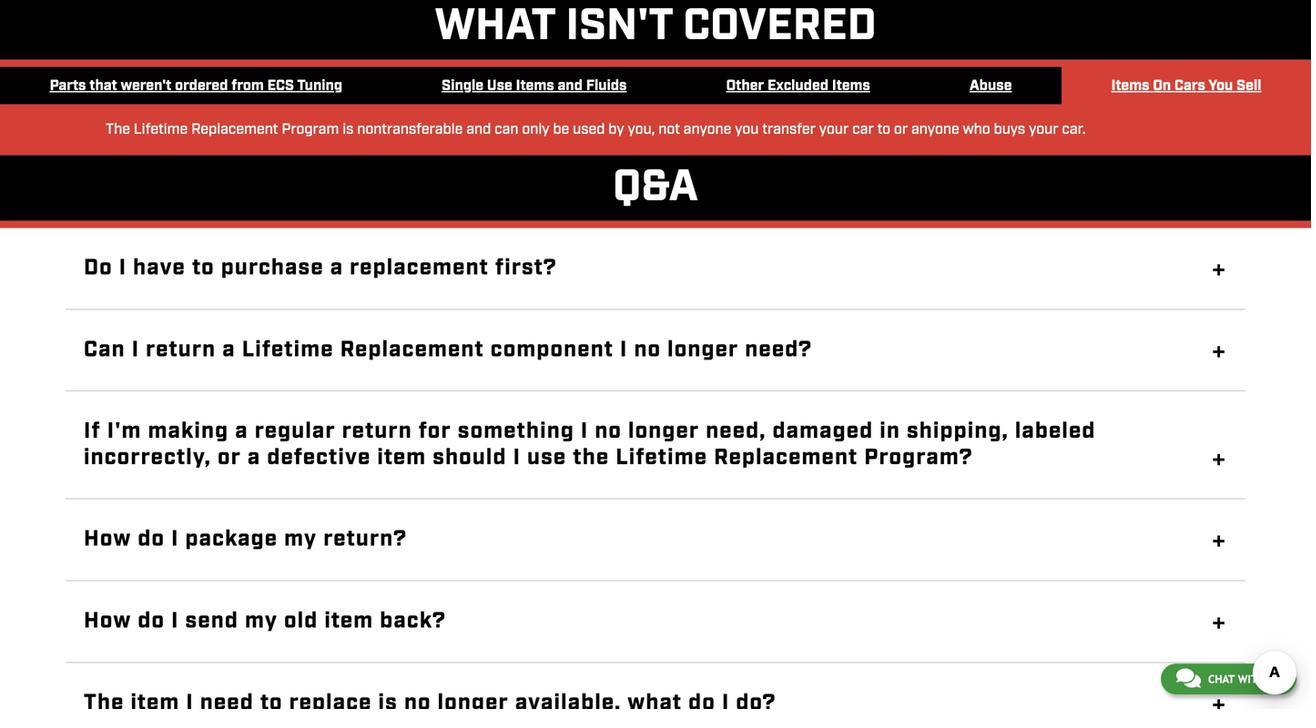 Task type: vqa. For each thing, say whether or not it's contained in the screenshot.
aspirated
no



Task type: locate. For each thing, give the bounding box(es) containing it.
labeled
[[1015, 417, 1096, 446]]

single use items and fluids
[[442, 77, 627, 96]]

anyone right not
[[684, 120, 732, 139]]

1 vertical spatial lifetime
[[242, 335, 334, 365]]

0 vertical spatial no
[[634, 335, 661, 365]]

anyone left who
[[912, 120, 960, 139]]

return right can
[[146, 335, 216, 365]]

0 horizontal spatial no
[[595, 417, 622, 446]]

do for package
[[138, 525, 165, 554]]

0 vertical spatial do
[[138, 525, 165, 554]]

you
[[735, 120, 759, 139]]

i'm
[[107, 417, 142, 446]]

2 how from the top
[[84, 607, 132, 636]]

lifetime inside items on cars you sell tab panel
[[134, 120, 188, 139]]

0 vertical spatial my
[[284, 525, 317, 554]]

items left the on
[[1112, 77, 1150, 96]]

you,
[[628, 120, 655, 139]]

making
[[148, 417, 229, 446]]

replacement
[[350, 254, 489, 283]]

and left fluids
[[558, 77, 583, 96]]

1 do from the top
[[138, 525, 165, 554]]

need?
[[745, 335, 813, 365]]

chat with us
[[1209, 673, 1282, 686]]

item inside the if i'm making a regular return for something i no longer need, damaged in shipping, labeled incorrectly, or a defective item should i use the lifetime replacement program?
[[377, 443, 427, 473]]

0 vertical spatial or
[[894, 120, 908, 139]]

with
[[1238, 673, 1265, 686]]

0 horizontal spatial replacement
[[191, 120, 278, 139]]

to inside items on cars you sell tab panel
[[878, 120, 891, 139]]

1 horizontal spatial my
[[284, 525, 317, 554]]

1 horizontal spatial return
[[342, 417, 412, 446]]

2 horizontal spatial lifetime
[[616, 443, 708, 473]]

package
[[185, 525, 278, 554]]

do
[[138, 525, 165, 554], [138, 607, 165, 636]]

no
[[634, 335, 661, 365], [595, 417, 622, 446]]

damaged
[[773, 417, 874, 446]]

your left car
[[820, 120, 849, 139]]

0 vertical spatial item
[[377, 443, 427, 473]]

have
[[133, 254, 186, 283]]

do i have to purchase a replacement first?
[[84, 254, 557, 283]]

nontransferable
[[357, 120, 463, 139]]

2 anyone from the left
[[912, 120, 960, 139]]

i right component
[[620, 335, 628, 365]]

0 vertical spatial to
[[878, 120, 891, 139]]

your left car.
[[1029, 120, 1059, 139]]

how
[[84, 525, 132, 554], [84, 607, 132, 636]]

1 vertical spatial my
[[245, 607, 278, 636]]

the
[[106, 120, 130, 139]]

something
[[458, 417, 575, 446]]

1 vertical spatial item
[[325, 607, 374, 636]]

my for package
[[284, 525, 317, 554]]

that
[[90, 77, 117, 96]]

on
[[1153, 77, 1171, 96]]

1 vertical spatial how
[[84, 607, 132, 636]]

shipping,
[[907, 417, 1009, 446]]

replacement
[[191, 120, 278, 139], [340, 335, 484, 365], [714, 443, 858, 473]]

i
[[119, 254, 127, 283], [132, 335, 139, 365], [620, 335, 628, 365], [581, 417, 589, 446], [513, 443, 521, 473], [171, 525, 179, 554], [171, 607, 179, 636]]

items right use
[[516, 77, 554, 96]]

and inside single use items and fluids button
[[558, 77, 583, 96]]

0 vertical spatial lifetime
[[134, 120, 188, 139]]

items on cars you sell
[[1112, 77, 1262, 96]]

1 horizontal spatial to
[[878, 120, 891, 139]]

my for send
[[245, 607, 278, 636]]

weren't
[[121, 77, 172, 96]]

do left package
[[138, 525, 165, 554]]

only
[[522, 120, 550, 139]]

my left return?
[[284, 525, 317, 554]]

0 horizontal spatial anyone
[[684, 120, 732, 139]]

2 vertical spatial lifetime
[[616, 443, 708, 473]]

longer left need?
[[668, 335, 739, 365]]

q&a
[[613, 159, 698, 217]]

use
[[527, 443, 567, 473]]

i left send
[[171, 607, 179, 636]]

if i'm making a regular return for something i no longer need, damaged in shipping, labeled incorrectly, or a defective item should i use the lifetime replacement program?
[[84, 417, 1096, 473]]

your
[[820, 120, 849, 139], [1029, 120, 1059, 139]]

return
[[146, 335, 216, 365], [342, 417, 412, 446]]

should
[[433, 443, 507, 473]]

0 horizontal spatial my
[[245, 607, 278, 636]]

0 horizontal spatial lifetime
[[134, 120, 188, 139]]

1 items from the left
[[516, 77, 554, 96]]

1 horizontal spatial anyone
[[912, 120, 960, 139]]

longer
[[668, 335, 739, 365], [629, 417, 700, 446]]

return left for
[[342, 417, 412, 446]]

2 horizontal spatial items
[[1112, 77, 1150, 96]]

other excluded items button
[[677, 67, 920, 105]]

or left regular
[[218, 443, 241, 473]]

do left send
[[138, 607, 165, 636]]

0 vertical spatial replacement
[[191, 120, 278, 139]]

items inside button
[[516, 77, 554, 96]]

do for send
[[138, 607, 165, 636]]

my left old
[[245, 607, 278, 636]]

single use items and fluids button
[[392, 67, 677, 105]]

is
[[343, 120, 354, 139]]

to
[[878, 120, 891, 139], [192, 254, 215, 283]]

or
[[894, 120, 908, 139], [218, 443, 241, 473]]

0 horizontal spatial item
[[325, 607, 374, 636]]

1 vertical spatial to
[[192, 254, 215, 283]]

0 horizontal spatial return
[[146, 335, 216, 365]]

item right old
[[325, 607, 374, 636]]

0 vertical spatial and
[[558, 77, 583, 96]]

2 horizontal spatial replacement
[[714, 443, 858, 473]]

0 vertical spatial how
[[84, 525, 132, 554]]

1 horizontal spatial replacement
[[340, 335, 484, 365]]

a
[[330, 254, 344, 283], [222, 335, 236, 365], [235, 417, 248, 446], [248, 443, 261, 473]]

longer inside the if i'm making a regular return for something i no longer need, damaged in shipping, labeled incorrectly, or a defective item should i use the lifetime replacement program?
[[629, 417, 700, 446]]

car
[[853, 120, 874, 139]]

anyone
[[684, 120, 732, 139], [912, 120, 960, 139]]

abuse button
[[920, 67, 1062, 105]]

to right car
[[878, 120, 891, 139]]

us
[[1269, 673, 1282, 686]]

2 your from the left
[[1029, 120, 1059, 139]]

how for how do i send my old item back?
[[84, 607, 132, 636]]

can i return a lifetime replacement component i no longer need?
[[84, 335, 813, 365]]

1 how from the top
[[84, 525, 132, 554]]

fluids
[[586, 77, 627, 96]]

i right do
[[119, 254, 127, 283]]

i left package
[[171, 525, 179, 554]]

the
[[573, 443, 610, 473]]

1 horizontal spatial and
[[558, 77, 583, 96]]

1 vertical spatial and
[[467, 120, 491, 139]]

items
[[516, 77, 554, 96], [832, 77, 871, 96], [1112, 77, 1150, 96]]

chat
[[1209, 673, 1235, 686]]

1 horizontal spatial items
[[832, 77, 871, 96]]

and
[[558, 77, 583, 96], [467, 120, 491, 139]]

2 items from the left
[[832, 77, 871, 96]]

1 vertical spatial or
[[218, 443, 241, 473]]

to right have
[[192, 254, 215, 283]]

and left can
[[467, 120, 491, 139]]

car.
[[1062, 120, 1086, 139]]

item
[[377, 443, 427, 473], [325, 607, 374, 636]]

1 horizontal spatial or
[[894, 120, 908, 139]]

item left should
[[377, 443, 427, 473]]

or inside items on cars you sell tab panel
[[894, 120, 908, 139]]

1 vertical spatial longer
[[629, 417, 700, 446]]

0 horizontal spatial your
[[820, 120, 849, 139]]

excluded
[[768, 77, 829, 96]]

tab list
[[0, 67, 1312, 105]]

1 horizontal spatial your
[[1029, 120, 1059, 139]]

return inside the if i'm making a regular return for something i no longer need, damaged in shipping, labeled incorrectly, or a defective item should i use the lifetime replacement program?
[[342, 417, 412, 446]]

or right car
[[894, 120, 908, 139]]

in
[[880, 417, 901, 446]]

0 vertical spatial return
[[146, 335, 216, 365]]

parts
[[50, 77, 86, 96]]

2 vertical spatial replacement
[[714, 443, 858, 473]]

parts that weren't ordered from ecs tuning button
[[0, 67, 392, 105]]

0 horizontal spatial and
[[467, 120, 491, 139]]

1 horizontal spatial no
[[634, 335, 661, 365]]

0 horizontal spatial to
[[192, 254, 215, 283]]

lifetime
[[134, 120, 188, 139], [242, 335, 334, 365], [616, 443, 708, 473]]

my
[[284, 525, 317, 554], [245, 607, 278, 636]]

how do i package my return?
[[84, 525, 407, 554]]

0 horizontal spatial items
[[516, 77, 554, 96]]

1 your from the left
[[820, 120, 849, 139]]

0 horizontal spatial or
[[218, 443, 241, 473]]

1 horizontal spatial item
[[377, 443, 427, 473]]

1 vertical spatial do
[[138, 607, 165, 636]]

items up car
[[832, 77, 871, 96]]

1 anyone from the left
[[684, 120, 732, 139]]

items inside button
[[1112, 77, 1150, 96]]

items on cars you sell button
[[1062, 67, 1312, 105]]

1 vertical spatial no
[[595, 417, 622, 446]]

3 items from the left
[[1112, 77, 1150, 96]]

and inside items on cars you sell tab panel
[[467, 120, 491, 139]]

1 vertical spatial return
[[342, 417, 412, 446]]

items inside "button"
[[832, 77, 871, 96]]

program?
[[865, 443, 973, 473]]

2 do from the top
[[138, 607, 165, 636]]

parts that weren't ordered from ecs tuning
[[50, 77, 343, 96]]

longer left need,
[[629, 417, 700, 446]]



Task type: describe. For each thing, give the bounding box(es) containing it.
cars
[[1175, 77, 1206, 96]]

send
[[185, 607, 239, 636]]

return?
[[324, 525, 407, 554]]

items for excluded
[[832, 77, 871, 96]]

regular
[[255, 417, 336, 446]]

old
[[284, 607, 318, 636]]

incorrectly,
[[84, 443, 211, 473]]

abuse
[[970, 77, 1012, 96]]

component
[[491, 335, 614, 365]]

from
[[232, 77, 264, 96]]

0 vertical spatial longer
[[668, 335, 739, 365]]

items for use
[[516, 77, 554, 96]]

use
[[487, 77, 513, 96]]

for
[[419, 417, 452, 446]]

i left use
[[513, 443, 521, 473]]

who
[[963, 120, 991, 139]]

or inside the if i'm making a regular return for something i no longer need, damaged in shipping, labeled incorrectly, or a defective item should i use the lifetime replacement program?
[[218, 443, 241, 473]]

by
[[609, 120, 625, 139]]

other excluded items
[[726, 77, 871, 96]]

items on cars you sell tab panel
[[106, 119, 1086, 141]]

the lifetime replacement program is nontransferable and can only be used by you, not anyone you transfer your car to or anyone who buys your car.
[[106, 120, 1086, 139]]

do
[[84, 254, 113, 283]]

be
[[553, 120, 570, 139]]

first?
[[495, 254, 557, 283]]

how do i send my old item back?
[[84, 607, 446, 636]]

buys
[[994, 120, 1026, 139]]

single
[[442, 77, 484, 96]]

1 vertical spatial replacement
[[340, 335, 484, 365]]

back?
[[380, 607, 446, 636]]

lifetime inside the if i'm making a regular return for something i no longer need, damaged in shipping, labeled incorrectly, or a defective item should i use the lifetime replacement program?
[[616, 443, 708, 473]]

1 horizontal spatial lifetime
[[242, 335, 334, 365]]

purchase
[[221, 254, 324, 283]]

comments image
[[1177, 668, 1201, 689]]

other
[[726, 77, 764, 96]]

tab list containing parts that weren't ordered from ecs tuning
[[0, 67, 1312, 105]]

if
[[84, 417, 101, 446]]

ecs
[[267, 77, 294, 96]]

i right can
[[132, 335, 139, 365]]

need,
[[706, 417, 766, 446]]

defective
[[267, 443, 371, 473]]

program
[[282, 120, 339, 139]]

how for how do i package my return?
[[84, 525, 132, 554]]

sell
[[1237, 77, 1262, 96]]

no inside the if i'm making a regular return for something i no longer need, damaged in shipping, labeled incorrectly, or a defective item should i use the lifetime replacement program?
[[595, 417, 622, 446]]

can
[[495, 120, 519, 139]]

chat with us link
[[1161, 664, 1297, 695]]

replacement inside items on cars you sell tab panel
[[191, 120, 278, 139]]

ordered
[[175, 77, 228, 96]]

replacement inside the if i'm making a regular return for something i no longer need, damaged in shipping, labeled incorrectly, or a defective item should i use the lifetime replacement program?
[[714, 443, 858, 473]]

transfer
[[763, 120, 816, 139]]

you
[[1209, 77, 1234, 96]]

tuning
[[297, 77, 343, 96]]

used
[[573, 120, 605, 139]]

can
[[84, 335, 125, 365]]

not
[[659, 120, 680, 139]]

i right use
[[581, 417, 589, 446]]



